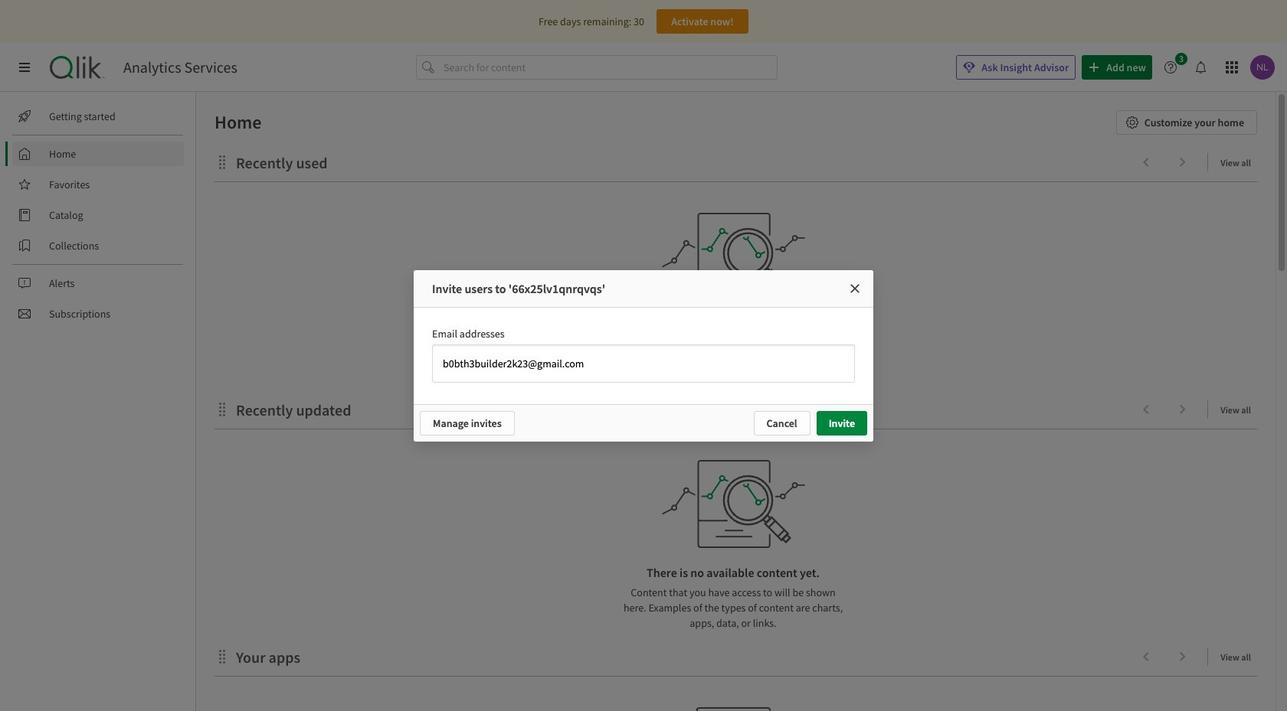 Task type: vqa. For each thing, say whether or not it's contained in the screenshot.
close sidebar menu icon
yes



Task type: describe. For each thing, give the bounding box(es) containing it.
analytics services element
[[123, 58, 237, 77]]

1 move collection image from the top
[[215, 402, 230, 417]]

2 move collection image from the top
[[215, 650, 230, 665]]

navigation pane element
[[0, 98, 195, 333]]



Task type: locate. For each thing, give the bounding box(es) containing it.
main content
[[190, 92, 1288, 712]]

move collection image
[[215, 402, 230, 417], [215, 650, 230, 665]]

move collection image
[[215, 154, 230, 170]]

dialog
[[414, 270, 874, 442]]

1 vertical spatial move collection image
[[215, 650, 230, 665]]

None text field
[[441, 354, 846, 374]]

0 vertical spatial move collection image
[[215, 402, 230, 417]]

close sidebar menu image
[[18, 61, 31, 74]]



